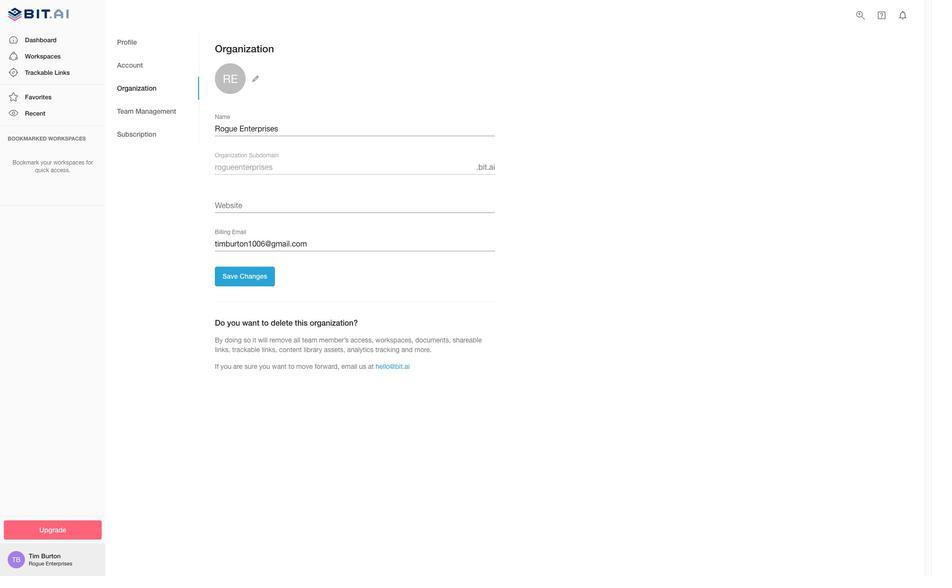 Task type: describe. For each thing, give the bounding box(es) containing it.
dashboard button
[[0, 31, 106, 48]]

bookmarked workspaces
[[8, 135, 86, 141]]

organization subdomain
[[215, 152, 279, 159]]

so
[[244, 336, 251, 344]]

assets,
[[324, 346, 345, 354]]

recent
[[25, 110, 45, 117]]

1 horizontal spatial to
[[288, 363, 294, 371]]

us
[[359, 363, 366, 371]]

more.
[[415, 346, 432, 354]]

forward,
[[315, 363, 339, 371]]

workspaces
[[25, 52, 61, 60]]

workspaces button
[[0, 48, 106, 64]]

content
[[279, 346, 302, 354]]

1 vertical spatial organization
[[117, 84, 157, 92]]

organization link
[[106, 77, 199, 100]]

subscription link
[[106, 123, 199, 146]]

by doing so it will remove all team member's access, workspaces, documents, shareable links, trackable links, content library assets, analytics tracking and more.
[[215, 336, 482, 354]]

for
[[86, 159, 93, 166]]

analytics
[[347, 346, 374, 354]]

doing
[[225, 336, 242, 344]]

changes
[[240, 272, 267, 280]]

bookmark
[[13, 159, 39, 166]]

documents,
[[415, 336, 451, 344]]

do
[[215, 318, 225, 327]]

1 horizontal spatial want
[[272, 363, 287, 371]]

member's
[[319, 336, 349, 344]]

account link
[[106, 54, 199, 77]]

if
[[215, 363, 219, 371]]

bookmark your workspaces for quick access.
[[13, 159, 93, 174]]

upgrade
[[39, 526, 66, 534]]

workspaces
[[53, 159, 84, 166]]

if you are sure you want to move forward, email us at hello@bit.ai
[[215, 363, 410, 371]]

account
[[117, 61, 143, 69]]

0 vertical spatial organization
[[215, 43, 274, 55]]

favorites
[[25, 93, 52, 101]]

2 links, from the left
[[262, 346, 277, 354]]

email
[[341, 363, 357, 371]]

by
[[215, 336, 223, 344]]

save
[[223, 272, 238, 280]]

team management link
[[106, 100, 199, 123]]

quick
[[35, 167, 49, 174]]

will
[[258, 336, 268, 344]]

hello@bit.ai
[[376, 363, 410, 371]]

all
[[294, 336, 300, 344]]

billing
[[215, 229, 230, 235]]

bookmarked
[[8, 135, 47, 141]]

.bit.ai
[[476, 163, 495, 171]]



Task type: vqa. For each thing, say whether or not it's contained in the screenshot.
Job Description 'Image' on the bottom
no



Task type: locate. For each thing, give the bounding box(es) containing it.
favorites button
[[0, 89, 106, 105]]

email
[[232, 229, 246, 235]]

upgrade button
[[4, 520, 102, 540]]

save changes button
[[215, 267, 275, 286]]

save changes
[[223, 272, 267, 280]]

acme text field
[[215, 159, 473, 175]]

links,
[[215, 346, 230, 354], [262, 346, 277, 354]]

you right sure
[[259, 363, 270, 371]]

library
[[304, 346, 322, 354]]

trackable
[[25, 69, 53, 76]]

1 links, from the left
[[215, 346, 230, 354]]

tab list containing profile
[[106, 31, 199, 146]]

1 vertical spatial to
[[288, 363, 294, 371]]

enterprises
[[46, 561, 72, 567]]

you right do
[[227, 318, 240, 327]]

0 vertical spatial want
[[242, 318, 259, 327]]

you@example.com text field
[[215, 236, 495, 252]]

profile link
[[106, 31, 199, 54]]

1 horizontal spatial links,
[[262, 346, 277, 354]]

it
[[253, 336, 256, 344]]

workspaces,
[[375, 336, 413, 344]]

and
[[401, 346, 413, 354]]

0 horizontal spatial to
[[262, 318, 269, 327]]

links
[[55, 69, 70, 76]]

trackable links button
[[0, 64, 106, 81]]

subscription
[[117, 130, 156, 138]]

you for do
[[227, 318, 240, 327]]

subdomain
[[249, 152, 279, 159]]

trackable links
[[25, 69, 70, 76]]

tb
[[12, 556, 21, 564]]

name
[[215, 114, 230, 120]]

you
[[227, 318, 240, 327], [221, 363, 231, 371], [259, 363, 270, 371]]

burton
[[41, 552, 61, 560]]

organization?
[[310, 318, 358, 327]]

remove
[[270, 336, 292, 344]]

rogue
[[29, 561, 44, 567]]

profile
[[117, 38, 137, 46]]

trackable
[[232, 346, 260, 354]]

2 vertical spatial organization
[[215, 152, 247, 159]]

shareable
[[453, 336, 482, 344]]

to
[[262, 318, 269, 327], [288, 363, 294, 371]]

are
[[233, 363, 243, 371]]

team
[[117, 107, 134, 115]]

re
[[223, 72, 238, 86]]

0 vertical spatial to
[[262, 318, 269, 327]]

links, down by
[[215, 346, 230, 354]]

organization up the re button
[[215, 43, 274, 55]]

hello@bit.ai link
[[376, 363, 410, 371]]

organization left subdomain at the top
[[215, 152, 247, 159]]

access,
[[351, 336, 374, 344]]

at
[[368, 363, 374, 371]]

billing email
[[215, 229, 246, 235]]

want down content
[[272, 363, 287, 371]]

tracking
[[375, 346, 400, 354]]

organization down account at the left top of page
[[117, 84, 157, 92]]

tim burton rogue enterprises
[[29, 552, 72, 567]]

Acme Company text field
[[215, 121, 495, 136]]

this
[[295, 318, 308, 327]]

0 horizontal spatial links,
[[215, 346, 230, 354]]

0 horizontal spatial want
[[242, 318, 259, 327]]

want
[[242, 318, 259, 327], [272, 363, 287, 371]]

want up it
[[242, 318, 259, 327]]

https:// text field
[[215, 198, 495, 213]]

organization
[[215, 43, 274, 55], [117, 84, 157, 92], [215, 152, 247, 159]]

sure
[[245, 363, 257, 371]]

do you want to delete this organization?
[[215, 318, 358, 327]]

tab list
[[106, 31, 199, 146]]

access.
[[51, 167, 70, 174]]

management
[[135, 107, 176, 115]]

tim
[[29, 552, 39, 560]]

recent button
[[0, 105, 106, 122]]

to left move
[[288, 363, 294, 371]]

your
[[41, 159, 52, 166]]

you right if
[[221, 363, 231, 371]]

1 vertical spatial want
[[272, 363, 287, 371]]

dashboard
[[25, 36, 57, 43]]

you for if
[[221, 363, 231, 371]]

re button
[[215, 64, 262, 94]]

move
[[296, 363, 313, 371]]

to left delete
[[262, 318, 269, 327]]

delete
[[271, 318, 293, 327]]

workspaces
[[48, 135, 86, 141]]

team
[[302, 336, 317, 344]]

team management
[[117, 107, 176, 115]]

links, down will
[[262, 346, 277, 354]]



